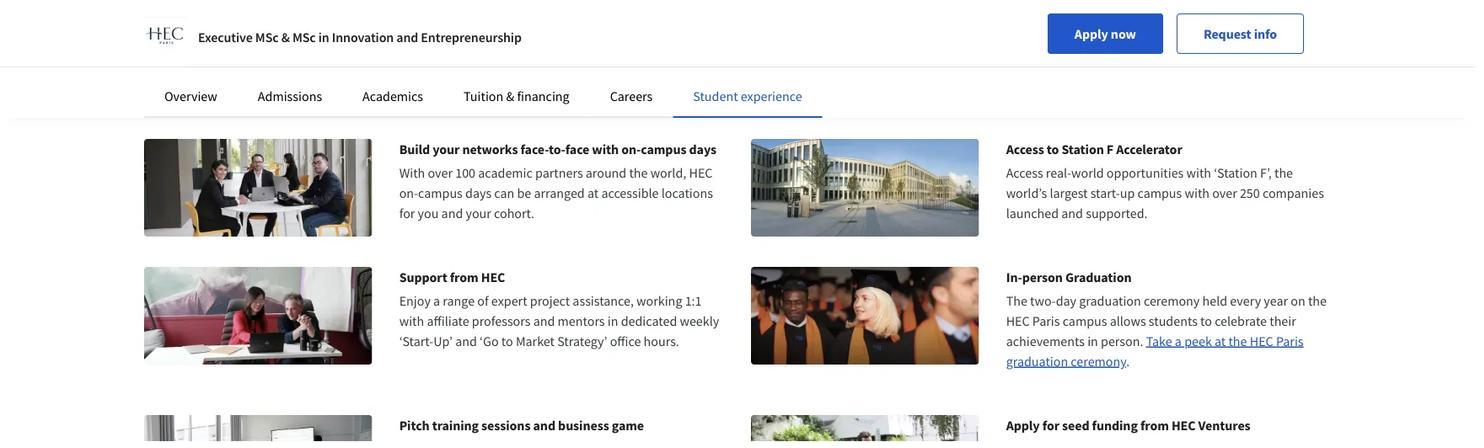 Task type: vqa. For each thing, say whether or not it's contained in the screenshot.
250
yes



Task type: locate. For each thing, give the bounding box(es) containing it.
with up around
[[592, 141, 619, 158]]

seed
[[1062, 417, 1090, 434]]

0 horizontal spatial msc
[[255, 29, 279, 46]]

1 horizontal spatial msc
[[292, 29, 316, 46]]

ceremony down person.
[[1071, 353, 1127, 370]]

0 horizontal spatial on-
[[399, 185, 418, 202]]

0 vertical spatial start-
[[144, 45, 174, 62]]

1 horizontal spatial days
[[689, 141, 717, 158]]

1 horizontal spatial graduation
[[1079, 293, 1141, 309]]

1 vertical spatial graduation
[[1006, 353, 1068, 370]]

your
[[826, 24, 851, 41], [433, 141, 460, 158], [466, 205, 491, 222]]

to right access
[[490, 24, 502, 41]]

your up 100
[[433, 141, 460, 158]]

here
[[418, 45, 445, 62]]

a right enjoy
[[433, 293, 440, 309]]

1 horizontal spatial &
[[506, 88, 515, 105]]

with
[[592, 141, 619, 158], [1187, 164, 1212, 181], [1185, 185, 1210, 202], [399, 313, 424, 330]]

2 horizontal spatial in
[[1088, 333, 1098, 350]]

0 vertical spatial paris
[[1033, 313, 1060, 330]]

hec paris logo image
[[144, 17, 185, 57]]

that
[[638, 24, 661, 41]]

0 horizontal spatial ceremony
[[1071, 353, 1127, 370]]

propel
[[786, 24, 823, 41]]

take a peek at the hec paris graduation ceremony link
[[1006, 333, 1304, 370]]

1 horizontal spatial from
[[1141, 417, 1169, 434]]

0 horizontal spatial days
[[465, 185, 492, 202]]

and right innovation
[[397, 29, 418, 46]]

in left person.
[[1088, 333, 1098, 350]]

affiliate
[[427, 313, 469, 330]]

1 vertical spatial days
[[465, 185, 492, 202]]

over left 100
[[428, 164, 453, 181]]

ceremony
[[1144, 293, 1200, 309], [1071, 353, 1127, 370]]

1 horizontal spatial start-
[[1091, 185, 1120, 202]]

academics
[[363, 88, 423, 105]]

2 vertical spatial your
[[466, 205, 491, 222]]

0 vertical spatial your
[[826, 24, 851, 41]]

& right go
[[281, 29, 290, 46]]

and inside access to station f accelerator access real-world opportunities with 'station f', the world's largest start-up campus with over 250 companies launched and supported.
[[1062, 205, 1083, 222]]

paris inside take a peek at the hec paris graduation ceremony
[[1276, 333, 1304, 350]]

the up 'msie'
[[306, 24, 324, 41]]

& right tuition
[[506, 88, 515, 105]]

1 horizontal spatial over
[[1213, 185, 1238, 202]]

for
[[399, 205, 415, 222], [1043, 417, 1060, 434]]

need
[[688, 24, 716, 41]]

a inside support from hec enjoy a range of expert project assistance, working 1:1 with affiliate professors and mentors in dedicated weekly 'start-up' and 'go to market strategy' office hours.
[[433, 293, 440, 309]]

ventures
[[1199, 417, 1251, 434]]

your learning will go beyond the classroom, giving you access to the tools and resources that you need to fund and propel your ideas and start-ups. watch the hec msie graduates' stories
[[144, 24, 908, 62]]

0 vertical spatial in
[[318, 29, 329, 46]]

the
[[1006, 293, 1028, 309]]

0 vertical spatial from
[[450, 269, 479, 286]]

paris down their
[[1276, 333, 1304, 350]]

0 vertical spatial access
[[1006, 141, 1044, 158]]

0 vertical spatial over
[[428, 164, 453, 181]]

and inside build your networks face-to-face with on-campus days with over 100 academic partners around the world, hec on-campus days can be arranged at accessible locations for you and your cohort.
[[441, 205, 463, 222]]

over down the 'station
[[1213, 185, 1238, 202]]

from up range
[[450, 269, 479, 286]]

to right 'go
[[502, 333, 513, 350]]

1 horizontal spatial ceremony
[[1144, 293, 1200, 309]]

over inside build your networks face-to-face with on-campus days with over 100 academic partners around the world, hec on-campus days can be arranged at accessible locations for you and your cohort.
[[428, 164, 453, 181]]

hec up locations on the left top of page
[[689, 164, 713, 181]]

on- down with
[[399, 185, 418, 202]]

days down 100
[[465, 185, 492, 202]]

to up real-
[[1047, 141, 1059, 158]]

careers link
[[610, 88, 653, 105]]

campus down day
[[1063, 313, 1107, 330]]

msc left 'msie'
[[255, 29, 279, 46]]

graduation down graduation
[[1079, 293, 1141, 309]]

0 vertical spatial for
[[399, 205, 415, 222]]

support from hec enjoy a range of expert project assistance, working 1:1 with affiliate professors and mentors in dedicated weekly 'start-up' and 'go to market strategy' office hours.
[[399, 269, 719, 350]]

now
[[1111, 25, 1136, 42]]

to-
[[549, 141, 566, 158]]

a right take at the right of page
[[1175, 333, 1182, 350]]

hec left ventures
[[1172, 417, 1196, 434]]

your
[[144, 24, 169, 41]]

here link
[[418, 45, 445, 62]]

hec up of
[[481, 269, 505, 286]]

from
[[450, 269, 479, 286], [1141, 417, 1169, 434]]

at right the peek at the bottom right of the page
[[1215, 333, 1226, 350]]

access to station f accelerator access real-world opportunities with 'station f', the world's largest start-up campus with over 250 companies launched and supported.
[[1006, 141, 1325, 222]]

for left "seed"
[[1043, 417, 1060, 434]]

1 vertical spatial in
[[608, 313, 618, 330]]

the right on
[[1308, 293, 1327, 309]]

0 horizontal spatial your
[[433, 141, 460, 158]]

hec inside take a peek at the hec paris graduation ceremony
[[1250, 333, 1274, 350]]

1 vertical spatial apply
[[1006, 417, 1040, 434]]

face-
[[521, 141, 549, 158]]

assistance,
[[573, 293, 634, 309]]

paris up achievements
[[1033, 313, 1060, 330]]

and left 'go
[[455, 333, 477, 350]]

paris
[[1033, 313, 1060, 330], [1276, 333, 1304, 350]]

you
[[428, 24, 449, 41], [664, 24, 685, 41], [418, 205, 439, 222]]

the two-day graduation ceremony held every year on the hec paris campus allows students to celebrate their achievements in person.
[[1006, 293, 1327, 350]]

0 vertical spatial apply
[[1075, 25, 1109, 42]]

0 horizontal spatial from
[[450, 269, 479, 286]]

start- up "supported."
[[1091, 185, 1120, 202]]

to inside access to station f accelerator access real-world opportunities with 'station f', the world's largest start-up campus with over 250 companies launched and supported.
[[1047, 141, 1059, 158]]

0 horizontal spatial &
[[281, 29, 290, 46]]

1 vertical spatial a
[[1175, 333, 1182, 350]]

hec inside build your networks face-to-face with on-campus days with over 100 academic partners around the world, hec on-campus days can be arranged at accessible locations for you and your cohort.
[[689, 164, 713, 181]]

at down around
[[588, 185, 599, 202]]

partners
[[535, 164, 583, 181]]

1 vertical spatial paris
[[1276, 333, 1304, 350]]

watch
[[200, 45, 235, 62]]

1 vertical spatial start-
[[1091, 185, 1120, 202]]

0 vertical spatial days
[[689, 141, 717, 158]]

0 vertical spatial at
[[588, 185, 599, 202]]

apply
[[1075, 25, 1109, 42], [1006, 417, 1040, 434]]

at inside build your networks face-to-face with on-campus days with over 100 academic partners around the world, hec on-campus days can be arranged at accessible locations for you and your cohort.
[[588, 185, 599, 202]]

1 vertical spatial for
[[1043, 417, 1060, 434]]

every
[[1230, 293, 1261, 309]]

1 vertical spatial ceremony
[[1071, 353, 1127, 370]]

face
[[566, 141, 590, 158]]

hec down beyond
[[259, 45, 283, 62]]

1 horizontal spatial on-
[[622, 141, 641, 158]]

be
[[517, 185, 531, 202]]

with down enjoy
[[399, 313, 424, 330]]

0 horizontal spatial graduation
[[1006, 353, 1068, 370]]

0 horizontal spatial start-
[[144, 45, 174, 62]]

your inside your learning will go beyond the classroom, giving you access to the tools and resources that you need to fund and propel your ideas and start-ups. watch the hec msie graduates' stories
[[826, 24, 851, 41]]

the right f',
[[1275, 164, 1293, 181]]

and down the largest
[[1062, 205, 1083, 222]]

1 vertical spatial over
[[1213, 185, 1238, 202]]

1 horizontal spatial apply
[[1075, 25, 1109, 42]]

1 vertical spatial access
[[1006, 164, 1044, 181]]

1 horizontal spatial a
[[1175, 333, 1182, 350]]

1 vertical spatial at
[[1215, 333, 1226, 350]]

the
[[306, 24, 324, 41], [505, 24, 523, 41], [238, 45, 256, 62], [629, 164, 648, 181], [1275, 164, 1293, 181], [1308, 293, 1327, 309], [1229, 333, 1247, 350]]

pitch training sessions and business game
[[399, 417, 644, 434]]

apply now
[[1075, 25, 1136, 42]]

enjoy
[[399, 293, 431, 309]]

days up locations on the left top of page
[[689, 141, 717, 158]]

msc left classroom,
[[292, 29, 316, 46]]

2 horizontal spatial your
[[826, 24, 851, 41]]

year
[[1264, 293, 1288, 309]]

networks
[[462, 141, 518, 158]]

apply left "seed"
[[1006, 417, 1040, 434]]

your left "ideas"
[[826, 24, 851, 41]]

you down with
[[418, 205, 439, 222]]

sessions
[[482, 417, 531, 434]]

campus down opportunities
[[1138, 185, 1182, 202]]

the down celebrate on the right of the page
[[1229, 333, 1247, 350]]

and
[[557, 24, 579, 41], [762, 24, 783, 41], [887, 24, 908, 41], [397, 29, 418, 46], [441, 205, 463, 222], [1062, 205, 1083, 222], [533, 313, 555, 330], [455, 333, 477, 350], [533, 417, 556, 434]]

on-
[[622, 141, 641, 158], [399, 185, 418, 202]]

academic
[[478, 164, 533, 181]]

with inside build your networks face-to-face with on-campus days with over 100 academic partners around the world, hec on-campus days can be arranged at accessible locations for you and your cohort.
[[592, 141, 619, 158]]

pitch
[[399, 417, 430, 434]]

hec down celebrate on the right of the page
[[1250, 333, 1274, 350]]

you inside build your networks face-to-face with on-campus days with over 100 academic partners around the world, hec on-campus days can be arranged at accessible locations for you and your cohort.
[[418, 205, 439, 222]]

1 horizontal spatial your
[[466, 205, 491, 222]]

0 horizontal spatial apply
[[1006, 417, 1040, 434]]

'start-
[[399, 333, 434, 350]]

0 horizontal spatial paris
[[1033, 313, 1060, 330]]

start- inside your learning will go beyond the classroom, giving you access to the tools and resources that you need to fund and propel your ideas and start-ups. watch the hec msie graduates' stories
[[144, 45, 174, 62]]

stories
[[378, 45, 415, 62]]

from right funding
[[1141, 417, 1169, 434]]

and down 100
[[441, 205, 463, 222]]

fund
[[733, 24, 759, 41]]

over
[[428, 164, 453, 181], [1213, 185, 1238, 202]]

start- inside access to station f accelerator access real-world opportunities with 'station f', the world's largest start-up campus with over 250 companies launched and supported.
[[1091, 185, 1120, 202]]

hec down 'the'
[[1006, 313, 1030, 330]]

cohort.
[[494, 205, 535, 222]]

start- down 'your'
[[144, 45, 174, 62]]

in down assistance,
[[608, 313, 618, 330]]

day
[[1056, 293, 1077, 309]]

over inside access to station f accelerator access real-world opportunities with 'station f', the world's largest start-up campus with over 250 companies launched and supported.
[[1213, 185, 1238, 202]]

funding
[[1092, 417, 1138, 434]]

weekly
[[680, 313, 719, 330]]

experience
[[741, 88, 802, 105]]

apply inside button
[[1075, 25, 1109, 42]]

with left the 'station
[[1187, 164, 1212, 181]]

expert
[[491, 293, 527, 309]]

campus up "world,"
[[641, 141, 687, 158]]

academics link
[[363, 88, 423, 105]]

0 horizontal spatial at
[[588, 185, 599, 202]]

0 horizontal spatial over
[[428, 164, 453, 181]]

your left cohort.
[[466, 205, 491, 222]]

0 vertical spatial graduation
[[1079, 293, 1141, 309]]

admissions
[[258, 88, 322, 105]]

1 horizontal spatial paris
[[1276, 333, 1304, 350]]

up
[[1120, 185, 1135, 202]]

graduation down achievements
[[1006, 353, 1068, 370]]

0 horizontal spatial for
[[399, 205, 415, 222]]

tools
[[526, 24, 554, 41]]

0 vertical spatial ceremony
[[1144, 293, 1200, 309]]

1 horizontal spatial for
[[1043, 417, 1060, 434]]

0 horizontal spatial in
[[318, 29, 329, 46]]

the inside take a peek at the hec paris graduation ceremony
[[1229, 333, 1247, 350]]

2 vertical spatial in
[[1088, 333, 1098, 350]]

ceremony up students at the bottom of page
[[1144, 293, 1200, 309]]

in right 'msie'
[[318, 29, 329, 46]]

for down with
[[399, 205, 415, 222]]

start-
[[144, 45, 174, 62], [1091, 185, 1120, 202]]

build your networks face-to-face with on-campus days with over 100 academic partners around the world, hec on-campus days can be arranged at accessible locations for you and your cohort.
[[399, 141, 717, 222]]

giving
[[391, 24, 425, 41]]

2 access from the top
[[1006, 164, 1044, 181]]

from inside support from hec enjoy a range of expert project assistance, working 1:1 with affiliate professors and mentors in dedicated weekly 'start-up' and 'go to market strategy' office hours.
[[450, 269, 479, 286]]

ceremony inside the two-day graduation ceremony held every year on the hec paris campus allows students to celebrate their achievements in person.
[[1144, 293, 1200, 309]]

the up the accessible
[[629, 164, 648, 181]]

on- up around
[[622, 141, 641, 158]]

1 horizontal spatial in
[[608, 313, 618, 330]]

apply left now
[[1075, 25, 1109, 42]]

1 horizontal spatial at
[[1215, 333, 1226, 350]]

0 vertical spatial a
[[433, 293, 440, 309]]

msc
[[255, 29, 279, 46], [292, 29, 316, 46]]

to up the peek at the bottom right of the page
[[1201, 313, 1212, 330]]

you up here at top
[[428, 24, 449, 41]]

their
[[1270, 313, 1297, 330]]

overview
[[164, 88, 217, 105]]

0 horizontal spatial a
[[433, 293, 440, 309]]

in inside the two-day graduation ceremony held every year on the hec paris campus allows students to celebrate their achievements in person.
[[1088, 333, 1098, 350]]

hec inside support from hec enjoy a range of expert project assistance, working 1:1 with affiliate professors and mentors in dedicated weekly 'start-up' and 'go to market strategy' office hours.
[[481, 269, 505, 286]]



Task type: describe. For each thing, give the bounding box(es) containing it.
1 vertical spatial on-
[[399, 185, 418, 202]]

beyond
[[260, 24, 303, 41]]

the inside the two-day graduation ceremony held every year on the hec paris campus allows students to celebrate their achievements in person.
[[1308, 293, 1327, 309]]

office
[[610, 333, 641, 350]]

a inside take a peek at the hec paris graduation ceremony
[[1175, 333, 1182, 350]]

held
[[1203, 293, 1228, 309]]

paris inside the two-day graduation ceremony held every year on the hec paris campus allows students to celebrate their achievements in person.
[[1033, 313, 1060, 330]]

and down project
[[533, 313, 555, 330]]

f
[[1107, 141, 1114, 158]]

take
[[1146, 333, 1173, 350]]

around
[[586, 164, 627, 181]]

apply for apply for seed funding from hec ventures
[[1006, 417, 1040, 434]]

to inside the two-day graduation ceremony held every year on the hec paris campus allows students to celebrate their achievements in person.
[[1201, 313, 1212, 330]]

opportunities
[[1107, 164, 1184, 181]]

training
[[432, 417, 479, 434]]

allows
[[1110, 313, 1146, 330]]

and right fund
[[762, 24, 783, 41]]

campus inside access to station f accelerator access real-world opportunities with 'station f', the world's largest start-up campus with over 250 companies launched and supported.
[[1138, 185, 1182, 202]]

at inside take a peek at the hec paris graduation ceremony
[[1215, 333, 1226, 350]]

1 vertical spatial your
[[433, 141, 460, 158]]

tuition & financing link
[[464, 88, 570, 105]]

and right tools
[[557, 24, 579, 41]]

of
[[477, 293, 489, 309]]

in inside support from hec enjoy a range of expert project assistance, working 1:1 with affiliate professors and mentors in dedicated weekly 'start-up' and 'go to market strategy' office hours.
[[608, 313, 618, 330]]

largest
[[1050, 185, 1088, 202]]

learning
[[172, 24, 218, 41]]

apply now button
[[1048, 13, 1163, 54]]

person.
[[1101, 333, 1144, 350]]

campus inside the two-day graduation ceremony held every year on the hec paris campus allows students to celebrate their achievements in person.
[[1063, 313, 1107, 330]]

executive msc & msc in innovation and entrepreneurship
[[198, 29, 522, 46]]

real-
[[1046, 164, 1072, 181]]

apply for apply now
[[1075, 25, 1109, 42]]

world,
[[651, 164, 687, 181]]

hec inside your learning will go beyond the classroom, giving you access to the tools and resources that you need to fund and propel your ideas and start-ups. watch the hec msie graduates' stories
[[259, 45, 283, 62]]

admissions link
[[258, 88, 322, 105]]

the down go
[[238, 45, 256, 62]]

hec inside the two-day graduation ceremony held every year on the hec paris campus allows students to celebrate their achievements in person.
[[1006, 313, 1030, 330]]

go
[[244, 24, 258, 41]]

accelerator
[[1117, 141, 1183, 158]]

the inside access to station f accelerator access real-world opportunities with 'station f', the world's largest start-up campus with over 250 companies launched and supported.
[[1275, 164, 1293, 181]]

graduation inside the two-day graduation ceremony held every year on the hec paris campus allows students to celebrate their achievements in person.
[[1079, 293, 1141, 309]]

request info button
[[1177, 13, 1304, 54]]

mentors
[[558, 313, 605, 330]]

dedicated
[[621, 313, 677, 330]]

careers
[[610, 88, 653, 105]]

innovation
[[332, 29, 394, 46]]

you right that
[[664, 24, 685, 41]]

on
[[1291, 293, 1306, 309]]

in-person graduation
[[1006, 269, 1132, 286]]

world's
[[1006, 185, 1047, 202]]

companies
[[1263, 185, 1325, 202]]

'go
[[480, 333, 499, 350]]

0 vertical spatial on-
[[622, 141, 641, 158]]

apply for seed funding from hec ventures
[[1006, 417, 1251, 434]]

1 vertical spatial &
[[506, 88, 515, 105]]

launched
[[1006, 205, 1059, 222]]

take a peek at the hec paris graduation ceremony
[[1006, 333, 1304, 370]]

celebrate
[[1215, 313, 1267, 330]]

student experience link
[[693, 88, 802, 105]]

msie
[[285, 45, 313, 62]]

to left fund
[[719, 24, 730, 41]]

to inside support from hec enjoy a range of expert project assistance, working 1:1 with affiliate professors and mentors in dedicated weekly 'start-up' and 'go to market strategy' office hours.
[[502, 333, 513, 350]]

range
[[443, 293, 475, 309]]

students
[[1149, 313, 1198, 330]]

working
[[637, 293, 682, 309]]

request
[[1204, 25, 1252, 42]]

ceremony inside take a peek at the hec paris graduation ceremony
[[1071, 353, 1127, 370]]

with left 250
[[1185, 185, 1210, 202]]

1 msc from the left
[[255, 29, 279, 46]]

for inside build your networks face-to-face with on-campus days with over 100 academic partners around the world, hec on-campus days can be arranged at accessible locations for you and your cohort.
[[399, 205, 415, 222]]

with inside support from hec enjoy a range of expert project assistance, working 1:1 with affiliate professors and mentors in dedicated weekly 'start-up' and 'go to market strategy' office hours.
[[399, 313, 424, 330]]

world
[[1072, 164, 1104, 181]]

up'
[[434, 333, 453, 350]]

with
[[399, 164, 425, 181]]

achievements
[[1006, 333, 1085, 350]]

strategy'
[[557, 333, 607, 350]]

the inside build your networks face-to-face with on-campus days with over 100 academic partners around the world, hec on-campus days can be arranged at accessible locations for you and your cohort.
[[629, 164, 648, 181]]

the left tools
[[505, 24, 523, 41]]

project
[[530, 293, 570, 309]]

peek
[[1185, 333, 1212, 350]]

100
[[455, 164, 476, 181]]

and right "ideas"
[[887, 24, 908, 41]]

student
[[693, 88, 738, 105]]

support
[[399, 269, 447, 286]]

executive
[[198, 29, 253, 46]]

250
[[1240, 185, 1260, 202]]

station
[[1062, 141, 1104, 158]]

overview link
[[164, 88, 217, 105]]

classroom,
[[327, 24, 388, 41]]

1 access from the top
[[1006, 141, 1044, 158]]

entrepreneurship
[[421, 29, 522, 46]]

will
[[221, 24, 241, 41]]

0 vertical spatial &
[[281, 29, 290, 46]]

1 vertical spatial from
[[1141, 417, 1169, 434]]

professors
[[472, 313, 531, 330]]

accessible
[[601, 185, 659, 202]]

two-
[[1030, 293, 1056, 309]]

ups.
[[174, 45, 198, 62]]

access
[[451, 24, 488, 41]]

ideas
[[854, 24, 884, 41]]

and right sessions
[[533, 417, 556, 434]]

graduates'
[[316, 45, 375, 62]]

game
[[612, 417, 644, 434]]

graduation inside take a peek at the hec paris graduation ceremony
[[1006, 353, 1068, 370]]

in-
[[1006, 269, 1022, 286]]

1:1
[[685, 293, 702, 309]]

tuition
[[464, 88, 504, 105]]

arranged
[[534, 185, 585, 202]]

campus down 100
[[418, 185, 463, 202]]

market
[[516, 333, 555, 350]]

supported.
[[1086, 205, 1148, 222]]

2 msc from the left
[[292, 29, 316, 46]]

info
[[1254, 25, 1277, 42]]



